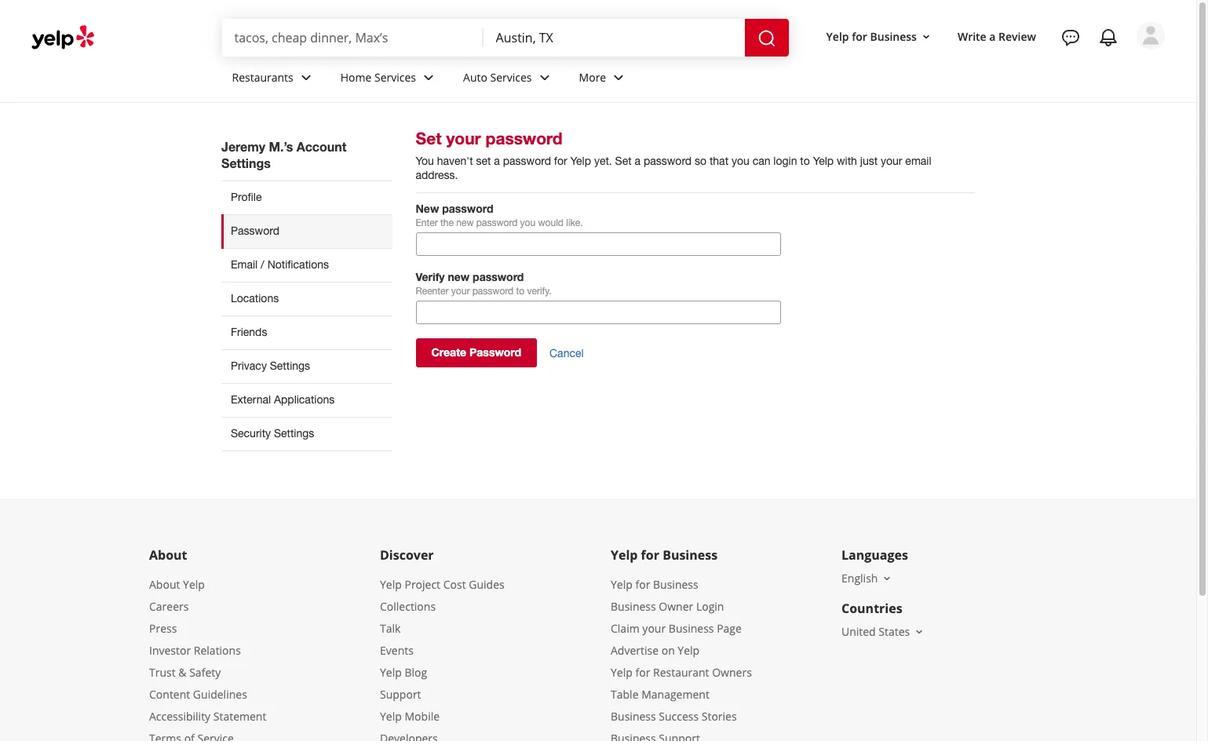 Task type: vqa. For each thing, say whether or not it's contained in the screenshot.


Task type: describe. For each thing, give the bounding box(es) containing it.
auto services link
[[451, 57, 567, 102]]

english button
[[842, 571, 894, 586]]

claim
[[611, 621, 640, 636]]

email / notifications
[[231, 258, 329, 271]]

1 horizontal spatial set
[[616, 155, 632, 167]]

1 vertical spatial yelp for business
[[611, 547, 718, 564]]

advertise on yelp link
[[611, 643, 700, 658]]

yelp mobile link
[[380, 709, 440, 724]]

languages
[[842, 547, 909, 564]]

to inside the set your password you haven't set a password for yelp yet. set a password so that you can login to yelp with just your email address.
[[801, 155, 810, 167]]

services for auto services
[[491, 70, 532, 85]]

create password button
[[416, 339, 537, 368]]

trust & safety link
[[149, 665, 221, 680]]

yelp inside about yelp careers press investor relations trust & safety content guidelines accessibility statement
[[183, 577, 205, 592]]

new inside verify new password reenter your password to verify.
[[448, 270, 470, 284]]

more link
[[567, 57, 641, 102]]

yelp up the yelp for business "link"
[[611, 547, 638, 564]]

yelp for business button
[[821, 22, 939, 51]]

english
[[842, 571, 879, 586]]

that
[[710, 155, 729, 167]]

claim your business page link
[[611, 621, 742, 636]]

yelp project cost guides link
[[380, 577, 505, 592]]

statement
[[213, 709, 267, 724]]

email / notifications link
[[222, 248, 392, 282]]

write a review
[[958, 29, 1037, 44]]

review
[[999, 29, 1037, 44]]

jeremy
[[222, 139, 266, 154]]

set
[[476, 155, 491, 167]]

privacy
[[231, 360, 267, 372]]

collections link
[[380, 599, 436, 614]]

yelp for business inside 'button'
[[827, 29, 917, 44]]

business success stories link
[[611, 709, 737, 724]]

yelp blog link
[[380, 665, 427, 680]]

security
[[231, 427, 271, 440]]

trust
[[149, 665, 176, 680]]

mobile
[[405, 709, 440, 724]]

your right the just
[[881, 155, 903, 167]]

privacy settings link
[[222, 349, 392, 383]]

press link
[[149, 621, 177, 636]]

password link
[[222, 214, 392, 248]]

investor relations link
[[149, 643, 241, 658]]

write a review link
[[952, 22, 1043, 51]]

business owner login link
[[611, 599, 725, 614]]

password right the
[[477, 218, 518, 229]]

password up the 'set'
[[486, 129, 563, 148]]

your inside verify new password reenter your password to verify.
[[452, 286, 470, 297]]

so
[[695, 155, 707, 167]]

yelp down events link
[[380, 665, 402, 680]]

yelp for restaurant owners link
[[611, 665, 752, 680]]

24 chevron down v2 image for restaurants
[[297, 68, 316, 87]]

external applications
[[231, 393, 335, 406]]

account
[[297, 139, 347, 154]]

new
[[416, 202, 439, 215]]

password left verify.
[[473, 286, 514, 297]]

create
[[432, 346, 467, 359]]

yelp up table
[[611, 665, 633, 680]]

the
[[441, 218, 454, 229]]

guidelines
[[193, 687, 247, 702]]

with
[[837, 155, 858, 167]]

table
[[611, 687, 639, 702]]

you inside new password enter the new password you would like.
[[520, 218, 536, 229]]

write
[[958, 29, 987, 44]]

to inside verify new password reenter your password to verify.
[[516, 286, 525, 297]]

accessibility
[[149, 709, 211, 724]]

0 horizontal spatial a
[[494, 155, 500, 167]]

restaurants link
[[220, 57, 328, 102]]

collections
[[380, 599, 436, 614]]

login
[[697, 599, 725, 614]]

relations
[[194, 643, 241, 658]]

reenter
[[416, 286, 449, 297]]

16 chevron down v2 image for english
[[882, 572, 894, 585]]

about for about
[[149, 547, 187, 564]]

a inside 'link'
[[990, 29, 996, 44]]

friends link
[[222, 316, 392, 349]]

settings for privacy
[[270, 360, 310, 372]]

cancel link
[[550, 347, 584, 361]]

safety
[[189, 665, 221, 680]]

yelp up collections link at the bottom
[[380, 577, 402, 592]]

united states
[[842, 624, 911, 639]]

more
[[579, 70, 607, 85]]

content
[[149, 687, 190, 702]]

your up haven't at left top
[[446, 129, 481, 148]]

stories
[[702, 709, 737, 724]]

profile link
[[222, 181, 392, 214]]

settings inside the jeremy m.'s account settings
[[222, 156, 271, 170]]

locations
[[231, 292, 279, 305]]

united states button
[[842, 624, 926, 639]]

home services
[[341, 70, 416, 85]]

profile
[[231, 191, 262, 203]]

Near text field
[[496, 29, 733, 46]]

table management link
[[611, 687, 710, 702]]

new password enter the new password you would like.
[[416, 202, 583, 229]]

password inside button
[[470, 346, 522, 359]]



Task type: locate. For each thing, give the bounding box(es) containing it.
privacy settings
[[231, 360, 310, 372]]

your inside yelp for business business owner login claim your business page advertise on yelp yelp for restaurant owners table management business success stories
[[643, 621, 666, 636]]

24 chevron down v2 image inside restaurants link
[[297, 68, 316, 87]]

discover
[[380, 547, 434, 564]]

countries
[[842, 600, 903, 617]]

you
[[732, 155, 750, 167], [520, 218, 536, 229]]

password up the
[[442, 202, 494, 215]]

yelp down support
[[380, 709, 402, 724]]

business inside 'button'
[[871, 29, 917, 44]]

for inside the set your password you haven't set a password for yelp yet. set a password so that you can login to yelp with just your email address.
[[554, 155, 568, 167]]

0 horizontal spatial to
[[516, 286, 525, 297]]

yelp left yet.
[[571, 155, 592, 167]]

events link
[[380, 643, 414, 658]]

2 about from the top
[[149, 577, 180, 592]]

about for about yelp careers press investor relations trust & safety content guidelines accessibility statement
[[149, 577, 180, 592]]

1 horizontal spatial none field
[[496, 29, 733, 46]]

password down new password enter the new password you would like.
[[473, 270, 524, 284]]

to right login
[[801, 155, 810, 167]]

1 vertical spatial password
[[470, 346, 522, 359]]

24 chevron down v2 image inside the home services link
[[420, 68, 438, 87]]

password left 'so'
[[644, 155, 692, 167]]

yet.
[[595, 155, 612, 167]]

16 chevron down v2 image inside yelp for business 'button'
[[921, 30, 933, 43]]

16 chevron down v2 image
[[921, 30, 933, 43], [882, 572, 894, 585]]

about up careers
[[149, 577, 180, 592]]

project
[[405, 577, 441, 592]]

about up about yelp link
[[149, 547, 187, 564]]

auto services
[[463, 70, 532, 85]]

yelp for business link
[[611, 577, 699, 592]]

verify.
[[527, 286, 552, 297]]

friends
[[231, 326, 267, 339]]

yelp up careers
[[183, 577, 205, 592]]

2 vertical spatial settings
[[274, 427, 314, 440]]

0 vertical spatial about
[[149, 547, 187, 564]]

services for home services
[[375, 70, 416, 85]]

password right the 'set'
[[503, 155, 551, 167]]

settings
[[222, 156, 271, 170], [270, 360, 310, 372], [274, 427, 314, 440]]

2 horizontal spatial a
[[990, 29, 996, 44]]

2 services from the left
[[491, 70, 532, 85]]

messages image
[[1062, 28, 1081, 47]]

0 horizontal spatial 24 chevron down v2 image
[[297, 68, 316, 87]]

security settings link
[[222, 417, 392, 452]]

email
[[906, 155, 932, 167]]

set right yet.
[[616, 155, 632, 167]]

content guidelines link
[[149, 687, 247, 702]]

0 vertical spatial to
[[801, 155, 810, 167]]

about yelp link
[[149, 577, 205, 592]]

new right verify
[[448, 270, 470, 284]]

1 horizontal spatial 16 chevron down v2 image
[[921, 30, 933, 43]]

notifications image
[[1100, 28, 1119, 47]]

verify new password reenter your password to verify.
[[416, 270, 552, 297]]

settings down jeremy in the left of the page
[[222, 156, 271, 170]]

blog
[[405, 665, 427, 680]]

0 horizontal spatial password
[[231, 225, 280, 237]]

password
[[231, 225, 280, 237], [470, 346, 522, 359]]

your right reenter
[[452, 286, 470, 297]]

just
[[861, 155, 878, 167]]

business
[[871, 29, 917, 44], [663, 547, 718, 564], [654, 577, 699, 592], [611, 599, 656, 614], [669, 621, 714, 636], [611, 709, 656, 724]]

to left verify.
[[516, 286, 525, 297]]

careers link
[[149, 599, 189, 614]]

new right the
[[457, 218, 474, 229]]

0 vertical spatial 16 chevron down v2 image
[[921, 30, 933, 43]]

address.
[[416, 169, 458, 181]]

none field up home at the top left of page
[[234, 29, 471, 46]]

1 24 chevron down v2 image from the left
[[297, 68, 316, 87]]

restaurants
[[232, 70, 294, 85]]

success
[[659, 709, 699, 724]]

m.'s
[[269, 139, 293, 154]]

security settings
[[231, 427, 314, 440]]

services inside the home services link
[[375, 70, 416, 85]]

yelp left with
[[814, 155, 834, 167]]

1 vertical spatial new
[[448, 270, 470, 284]]

restaurant
[[654, 665, 710, 680]]

0 vertical spatial set
[[416, 129, 442, 148]]

settings for security
[[274, 427, 314, 440]]

0 vertical spatial yelp for business
[[827, 29, 917, 44]]

business categories element
[[220, 57, 1166, 102]]

services inside auto services link
[[491, 70, 532, 85]]

jeremy m. image
[[1137, 21, 1166, 49]]

password right create on the top of the page
[[470, 346, 522, 359]]

0 vertical spatial password
[[231, 225, 280, 237]]

1 vertical spatial settings
[[270, 360, 310, 372]]

services right 'auto'
[[491, 70, 532, 85]]

24 chevron down v2 image
[[297, 68, 316, 87], [420, 68, 438, 87], [535, 68, 554, 87]]

New password password field
[[416, 232, 781, 256]]

24 chevron down v2 image for auto services
[[535, 68, 554, 87]]

0 horizontal spatial you
[[520, 218, 536, 229]]

24 chevron down v2 image for home services
[[420, 68, 438, 87]]

0 horizontal spatial none field
[[234, 29, 471, 46]]

united
[[842, 624, 876, 639]]

your up advertise on yelp link
[[643, 621, 666, 636]]

a right yet.
[[635, 155, 641, 167]]

on
[[662, 643, 675, 658]]

2 none field from the left
[[496, 29, 733, 46]]

Verify new password password field
[[416, 301, 781, 324]]

settings up external applications
[[270, 360, 310, 372]]

a
[[990, 29, 996, 44], [494, 155, 500, 167], [635, 155, 641, 167]]

talk link
[[380, 621, 401, 636]]

settings down 'applications'
[[274, 427, 314, 440]]

1 vertical spatial set
[[616, 155, 632, 167]]

16 chevron down v2 image down languages
[[882, 572, 894, 585]]

password
[[486, 129, 563, 148], [503, 155, 551, 167], [644, 155, 692, 167], [442, 202, 494, 215], [477, 218, 518, 229], [473, 270, 524, 284], [473, 286, 514, 297]]

1 vertical spatial you
[[520, 218, 536, 229]]

events
[[380, 643, 414, 658]]

24 chevron down v2 image left 'auto'
[[420, 68, 438, 87]]

2 24 chevron down v2 image from the left
[[420, 68, 438, 87]]

3 24 chevron down v2 image from the left
[[535, 68, 554, 87]]

16 chevron down v2 image inside english popup button
[[882, 572, 894, 585]]

16 chevron down v2 image
[[914, 626, 926, 638]]

&
[[179, 665, 187, 680]]

about inside about yelp careers press investor relations trust & safety content guidelines accessibility statement
[[149, 577, 180, 592]]

24 chevron down v2 image right restaurants
[[297, 68, 316, 87]]

applications
[[274, 393, 335, 406]]

page
[[717, 621, 742, 636]]

would
[[538, 218, 564, 229]]

none field up 24 chevron down v2 image
[[496, 29, 733, 46]]

yelp right on
[[678, 643, 700, 658]]

0 horizontal spatial 16 chevron down v2 image
[[882, 572, 894, 585]]

home
[[341, 70, 372, 85]]

about
[[149, 547, 187, 564], [149, 577, 180, 592]]

your
[[446, 129, 481, 148], [881, 155, 903, 167], [452, 286, 470, 297], [643, 621, 666, 636]]

external applications link
[[222, 383, 392, 417]]

None field
[[234, 29, 471, 46], [496, 29, 733, 46]]

auto
[[463, 70, 488, 85]]

2 horizontal spatial 24 chevron down v2 image
[[535, 68, 554, 87]]

like.
[[567, 218, 583, 229]]

you left would
[[520, 218, 536, 229]]

16 chevron down v2 image left the write on the right of page
[[921, 30, 933, 43]]

a right the 'set'
[[494, 155, 500, 167]]

16 chevron down v2 image for yelp for business
[[921, 30, 933, 43]]

yelp for business business owner login claim your business page advertise on yelp yelp for restaurant owners table management business success stories
[[611, 577, 752, 724]]

1 vertical spatial to
[[516, 286, 525, 297]]

owner
[[659, 599, 694, 614]]

1 vertical spatial 16 chevron down v2 image
[[882, 572, 894, 585]]

search image
[[758, 29, 777, 48]]

states
[[879, 624, 911, 639]]

1 about from the top
[[149, 547, 187, 564]]

None search field
[[222, 19, 792, 57]]

accessibility statement link
[[149, 709, 267, 724]]

24 chevron down v2 image inside auto services link
[[535, 68, 554, 87]]

guides
[[469, 577, 505, 592]]

set your password you haven't set a password for yelp yet. set a password so that you can login to yelp with just your email address.
[[416, 129, 932, 181]]

1 vertical spatial about
[[149, 577, 180, 592]]

management
[[642, 687, 710, 702]]

0 vertical spatial you
[[732, 155, 750, 167]]

0 vertical spatial settings
[[222, 156, 271, 170]]

0 horizontal spatial services
[[375, 70, 416, 85]]

for inside 'button'
[[852, 29, 868, 44]]

you left can
[[732, 155, 750, 167]]

yelp right "search" "image"
[[827, 29, 850, 44]]

none field find
[[234, 29, 471, 46]]

user actions element
[[814, 20, 1188, 116]]

cancel
[[550, 347, 584, 359]]

you inside the set your password you haven't set a password for yelp yet. set a password so that you can login to yelp with just your email address.
[[732, 155, 750, 167]]

1 horizontal spatial 24 chevron down v2 image
[[420, 68, 438, 87]]

0 vertical spatial new
[[457, 218, 474, 229]]

support
[[380, 687, 421, 702]]

talk
[[380, 621, 401, 636]]

24 chevron down v2 image right auto services
[[535, 68, 554, 87]]

1 horizontal spatial a
[[635, 155, 641, 167]]

new inside new password enter the new password you would like.
[[457, 218, 474, 229]]

24 chevron down v2 image
[[610, 68, 629, 87]]

enter
[[416, 218, 438, 229]]

locations link
[[222, 282, 392, 316]]

none field near
[[496, 29, 733, 46]]

yelp project cost guides collections talk events yelp blog support yelp mobile
[[380, 577, 505, 724]]

services
[[375, 70, 416, 85], [491, 70, 532, 85]]

Find text field
[[234, 29, 471, 46]]

password up the /
[[231, 225, 280, 237]]

set up you
[[416, 129, 442, 148]]

services right home at the top left of page
[[375, 70, 416, 85]]

yelp inside 'button'
[[827, 29, 850, 44]]

0 horizontal spatial set
[[416, 129, 442, 148]]

for
[[852, 29, 868, 44], [554, 155, 568, 167], [641, 547, 660, 564], [636, 577, 651, 592], [636, 665, 651, 680]]

1 horizontal spatial password
[[470, 346, 522, 359]]

1 horizontal spatial yelp for business
[[827, 29, 917, 44]]

external
[[231, 393, 271, 406]]

1 horizontal spatial you
[[732, 155, 750, 167]]

0 horizontal spatial yelp for business
[[611, 547, 718, 564]]

1 horizontal spatial to
[[801, 155, 810, 167]]

1 horizontal spatial services
[[491, 70, 532, 85]]

a right the write on the right of page
[[990, 29, 996, 44]]

1 services from the left
[[375, 70, 416, 85]]

investor
[[149, 643, 191, 658]]

haven't
[[437, 155, 473, 167]]

notifications
[[268, 258, 329, 271]]

1 none field from the left
[[234, 29, 471, 46]]

support link
[[380, 687, 421, 702]]

verify
[[416, 270, 445, 284]]

cost
[[444, 577, 466, 592]]

yelp up claim
[[611, 577, 633, 592]]

home services link
[[328, 57, 451, 102]]



